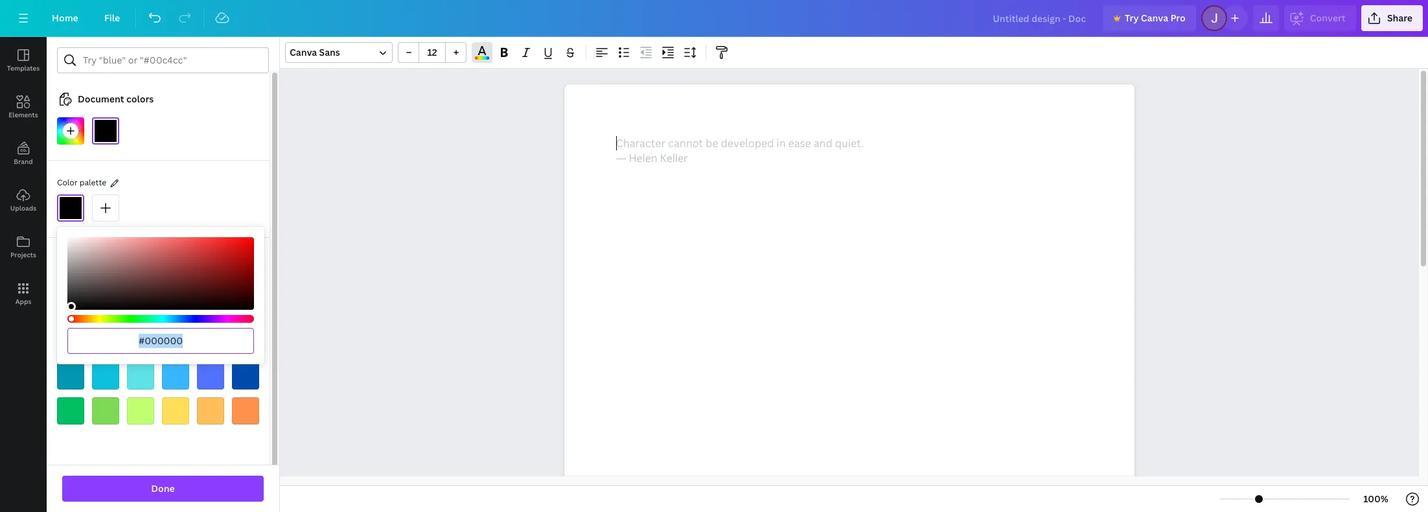 Task type: locate. For each thing, give the bounding box(es) containing it.
colors right solid at the left of the page
[[78, 275, 101, 286]]

black #000000 image
[[57, 292, 84, 320], [57, 292, 84, 320]]

grass green #7ed957 image
[[92, 397, 119, 425]]

bright red #ff3131 image
[[57, 327, 84, 355]]

try canva pro
[[1125, 12, 1186, 24]]

dark turquoise #0097b2 image
[[57, 362, 84, 390]]

palette
[[80, 177, 106, 188]]

apps button
[[0, 270, 47, 317]]

1 vertical spatial colors
[[113, 250, 140, 262]]

default colors
[[78, 250, 140, 262]]

add a new color image
[[57, 117, 84, 145], [57, 117, 84, 145]]

1 vertical spatial canva
[[290, 46, 317, 58]]

gray #737373 image
[[127, 292, 154, 320], [127, 292, 154, 320]]

peach #ffbd59 image
[[197, 397, 224, 425]]

yellow #ffde59 image
[[162, 397, 189, 425]]

royal blue #5271ff image
[[197, 362, 224, 390], [197, 362, 224, 390]]

share
[[1388, 12, 1413, 24]]

canva
[[1141, 12, 1169, 24], [290, 46, 317, 58]]

canva left sans
[[290, 46, 317, 58]]

colors
[[126, 93, 154, 105], [113, 250, 140, 262], [78, 275, 101, 286]]

lime #c1ff72 image
[[127, 397, 154, 425]]

purple #8c52ff image
[[197, 327, 224, 355], [197, 327, 224, 355]]

light blue #38b6ff image
[[162, 362, 189, 390]]

templates button
[[0, 37, 47, 84]]

yellow #ffde59 image
[[162, 397, 189, 425]]

apps
[[15, 297, 31, 306]]

0 horizontal spatial canva
[[290, 46, 317, 58]]

grass green #7ed957 image
[[92, 397, 119, 425]]

0 vertical spatial colors
[[126, 93, 154, 105]]

brand
[[14, 157, 33, 166]]

1 horizontal spatial canva
[[1141, 12, 1169, 24]]

#000000 image
[[57, 194, 84, 222], [57, 194, 84, 222]]

2 vertical spatial colors
[[78, 275, 101, 286]]

color palette button
[[57, 176, 106, 190]]

#000000 image
[[92, 117, 119, 145], [92, 117, 119, 145]]

None text field
[[564, 84, 1135, 512]]

Hex color code text field
[[76, 329, 246, 353]]

solid
[[57, 275, 76, 286]]

convert button
[[1284, 5, 1356, 31]]

coral red #ff5757 image
[[92, 327, 119, 355], [92, 327, 119, 355]]

gray #a6a6a6 image
[[162, 292, 189, 320], [162, 292, 189, 320]]

lime #c1ff72 image
[[127, 397, 154, 425]]

aqua blue #0cc0df image
[[92, 362, 119, 390]]

pink #ff66c4 image
[[127, 327, 154, 355], [127, 327, 154, 355]]

color range image
[[475, 57, 489, 60], [475, 57, 489, 60]]

uploads
[[10, 204, 36, 213]]

color
[[57, 177, 78, 188]]

templates
[[7, 64, 40, 73]]

white #ffffff image
[[232, 292, 259, 320], [232, 292, 259, 320]]

light gray #d9d9d9 image
[[197, 292, 224, 320]]

colors right default
[[113, 250, 140, 262]]

magenta #cb6ce6 image
[[162, 327, 189, 355]]

canva right 'try'
[[1141, 12, 1169, 24]]

elements button
[[0, 84, 47, 130]]

bright red #ff3131 image
[[57, 327, 84, 355]]

turquoise blue #5ce1e6 image
[[127, 362, 154, 390]]

0 vertical spatial canva
[[1141, 12, 1169, 24]]

canva sans button
[[285, 42, 393, 63]]

group
[[398, 42, 467, 63]]

colors right document
[[126, 93, 154, 105]]

colors for document colors
[[126, 93, 154, 105]]

cobalt blue #004aad image
[[232, 362, 259, 390]]



Task type: vqa. For each thing, say whether or not it's contained in the screenshot.
James Peterson icon
no



Task type: describe. For each thing, give the bounding box(es) containing it.
projects
[[10, 250, 36, 259]]

green #00bf63 image
[[57, 397, 84, 425]]

main menu bar
[[0, 0, 1429, 37]]

file
[[104, 12, 120, 24]]

color palette
[[57, 177, 106, 188]]

light blue #38b6ff image
[[162, 362, 189, 390]]

try
[[1125, 12, 1139, 24]]

– – number field
[[423, 46, 441, 58]]

document colors
[[78, 93, 154, 105]]

home
[[52, 12, 78, 24]]

add a new color image
[[92, 194, 119, 222]]

canva inside dropdown button
[[290, 46, 317, 58]]

side panel tab list
[[0, 37, 47, 317]]

sans
[[319, 46, 340, 58]]

orange #ff914d image
[[232, 397, 259, 425]]

elements
[[9, 110, 38, 119]]

default
[[78, 250, 111, 262]]

green #00bf63 image
[[57, 397, 84, 425]]

magenta #cb6ce6 image
[[162, 327, 189, 355]]

aqua blue #0cc0df image
[[92, 362, 119, 390]]

colors for default colors
[[113, 250, 140, 262]]

done button
[[62, 476, 264, 502]]

turquoise blue #5ce1e6 image
[[127, 362, 154, 390]]

Design title text field
[[983, 5, 1098, 31]]

100% button
[[1355, 489, 1397, 509]]

dark gray #545454 image
[[92, 292, 119, 320]]

100%
[[1364, 493, 1389, 505]]

cobalt blue #004aad image
[[232, 362, 259, 390]]

document
[[78, 93, 124, 105]]

brand button
[[0, 130, 47, 177]]

canva inside button
[[1141, 12, 1169, 24]]

dark turquoise #0097b2 image
[[57, 362, 84, 390]]

uploads button
[[0, 177, 47, 224]]

convert
[[1310, 12, 1346, 24]]

file button
[[94, 5, 130, 31]]

Try "blue" or "#00c4cc" search field
[[83, 48, 261, 73]]

dark gray #545454 image
[[92, 292, 119, 320]]

violet #5e17eb image
[[232, 327, 259, 355]]

share button
[[1362, 5, 1423, 31]]

light gray #d9d9d9 image
[[197, 292, 224, 320]]

try canva pro button
[[1103, 5, 1196, 31]]

projects button
[[0, 224, 47, 270]]

peach #ffbd59 image
[[197, 397, 224, 425]]

colors for solid colors
[[78, 275, 101, 286]]

solid colors
[[57, 275, 101, 286]]

orange #ff914d image
[[232, 397, 259, 425]]

violet #5e17eb image
[[232, 327, 259, 355]]

done
[[151, 482, 175, 495]]

pro
[[1171, 12, 1186, 24]]

home link
[[41, 5, 89, 31]]

canva sans
[[290, 46, 340, 58]]



